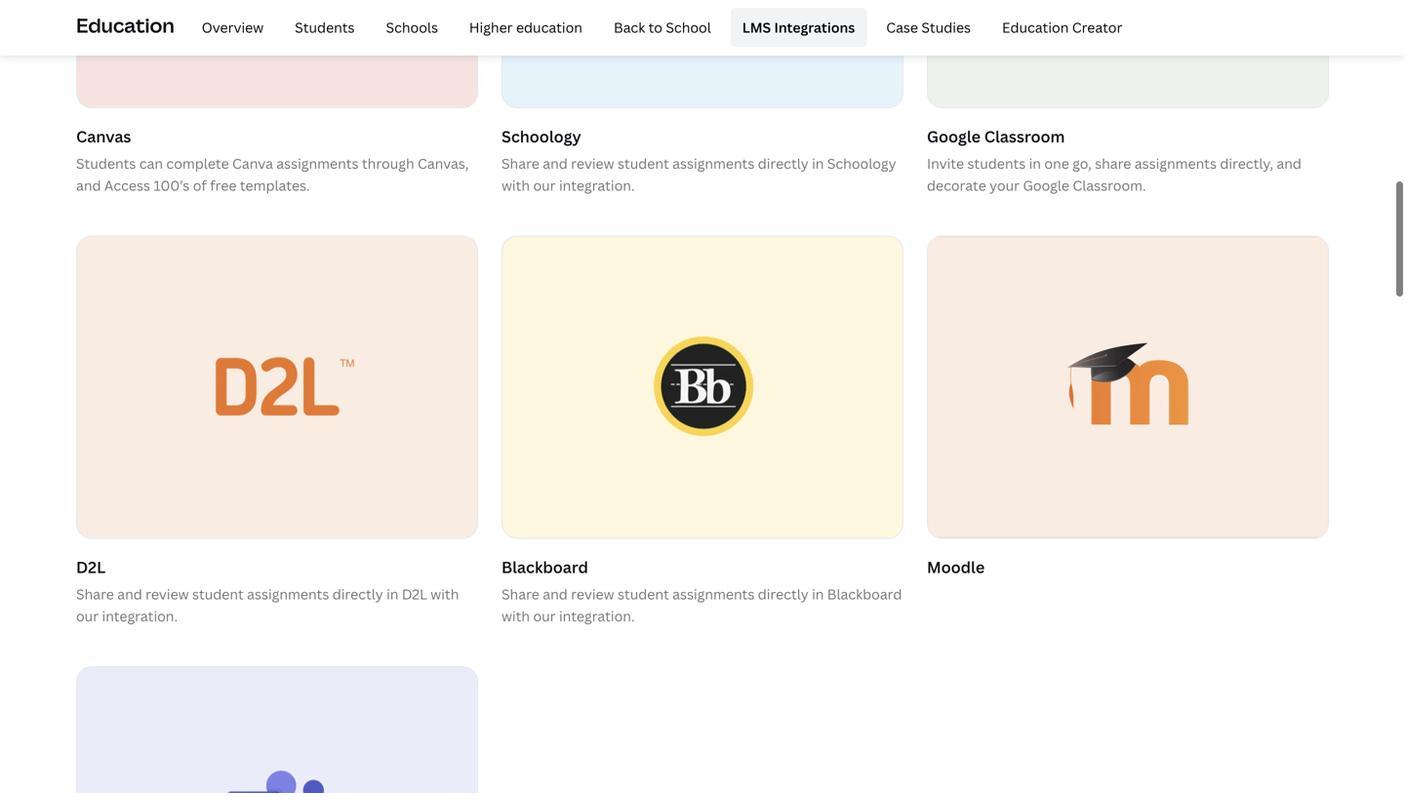 Task type: describe. For each thing, give the bounding box(es) containing it.
canvas image
[[77, 0, 477, 107]]

overview
[[202, 18, 264, 36]]

students can complete canva assignments through canvas, and access 100's of free templates.
[[76, 154, 469, 195]]

schools
[[386, 18, 438, 36]]

0 vertical spatial blackboard
[[502, 557, 589, 578]]

google classroom image
[[928, 0, 1329, 107]]

in inside invite students in one go, share assignments directly, and decorate your google classroom.
[[1030, 154, 1042, 173]]

blackboard image
[[503, 237, 903, 538]]

access
[[104, 176, 150, 195]]

moodle image
[[928, 237, 1329, 538]]

lms integrations
[[743, 18, 855, 36]]

lms
[[743, 18, 771, 36]]

student for blackboard
[[618, 585, 669, 604]]

to
[[649, 18, 663, 36]]

and inside "students can complete canva assignments through canvas, and access 100's of free templates."
[[76, 176, 101, 195]]

invite students in one go, share assignments directly, and decorate your google classroom.
[[927, 154, 1302, 195]]

our for blackboard
[[533, 607, 556, 626]]

back to school link
[[602, 8, 723, 47]]

share and review student assignments directly in schoology with our integration.
[[502, 154, 897, 195]]

invite
[[927, 154, 965, 173]]

of
[[193, 176, 207, 195]]

back
[[614, 18, 646, 36]]

templates.
[[240, 176, 310, 195]]

higher
[[470, 18, 513, 36]]

students
[[968, 154, 1026, 173]]

case studies
[[887, 18, 971, 36]]

higher education link
[[458, 8, 595, 47]]

google inside invite students in one go, share assignments directly, and decorate your google classroom.
[[1024, 176, 1070, 195]]

student for d2l
[[192, 585, 244, 604]]

share
[[1096, 154, 1132, 173]]

assignments for d2l
[[247, 585, 329, 604]]

through
[[362, 154, 415, 173]]

case studies link
[[875, 8, 983, 47]]

c2l image
[[77, 237, 477, 538]]

integration. for blackboard
[[559, 607, 635, 626]]

share for blackboard
[[502, 585, 540, 604]]

0 vertical spatial google
[[927, 126, 981, 147]]

studies
[[922, 18, 971, 36]]

overview link
[[190, 8, 275, 47]]

and for blackboard
[[543, 585, 568, 604]]

lms integrations link
[[731, 8, 867, 47]]

back to school
[[614, 18, 711, 36]]

students for students
[[295, 18, 355, 36]]

directly,
[[1221, 154, 1274, 173]]

0 horizontal spatial schoology
[[502, 126, 582, 147]]

school
[[666, 18, 711, 36]]

education creator
[[1003, 18, 1123, 36]]

decorate
[[927, 176, 987, 195]]

case
[[887, 18, 919, 36]]

schoology inside the share and review student assignments directly in schoology with our integration.
[[828, 154, 897, 173]]

your
[[990, 176, 1020, 195]]

100's
[[154, 176, 190, 195]]

education
[[516, 18, 583, 36]]

can
[[139, 154, 163, 173]]



Task type: vqa. For each thing, say whether or not it's contained in the screenshot.


Task type: locate. For each thing, give the bounding box(es) containing it.
assignments inside the share and review student assignments directly in schoology with our integration.
[[673, 154, 755, 173]]

students for students can complete canva assignments through canvas, and access 100's of free templates.
[[76, 154, 136, 173]]

1 vertical spatial d2l
[[402, 585, 428, 604]]

our inside share and review student assignments directly in d2l with our integration.
[[76, 607, 99, 626]]

our
[[533, 176, 556, 195], [76, 607, 99, 626], [533, 607, 556, 626]]

student inside share and review student assignments directly in blackboard with our integration.
[[618, 585, 669, 604]]

assignments inside invite students in one go, share assignments directly, and decorate your google classroom.
[[1135, 154, 1217, 173]]

microsoft teams image
[[77, 668, 477, 794]]

free
[[210, 176, 237, 195]]

in inside share and review student assignments directly in d2l with our integration.
[[387, 585, 399, 604]]

1 horizontal spatial google
[[1024, 176, 1070, 195]]

students down canvas on the left top
[[76, 154, 136, 173]]

our inside the share and review student assignments directly in schoology with our integration.
[[533, 176, 556, 195]]

directly for blackboard
[[758, 585, 809, 604]]

share inside share and review student assignments directly in d2l with our integration.
[[76, 585, 114, 604]]

review inside share and review student assignments directly in d2l with our integration.
[[146, 585, 189, 604]]

assignments
[[277, 154, 359, 173], [673, 154, 755, 173], [1135, 154, 1217, 173], [247, 585, 329, 604], [673, 585, 755, 604]]

directly
[[758, 154, 809, 173], [333, 585, 383, 604], [758, 585, 809, 604]]

integration. inside share and review student assignments directly in d2l with our integration.
[[102, 607, 178, 626]]

in
[[812, 154, 824, 173], [1030, 154, 1042, 173], [387, 585, 399, 604], [812, 585, 824, 604]]

student inside share and review student assignments directly in d2l with our integration.
[[192, 585, 244, 604]]

0 vertical spatial schoology
[[502, 126, 582, 147]]

moodle
[[927, 557, 985, 578]]

menu bar
[[182, 8, 1135, 47]]

0 horizontal spatial d2l
[[76, 557, 106, 578]]

students
[[295, 18, 355, 36], [76, 154, 136, 173]]

our for schoology
[[533, 176, 556, 195]]

and inside the share and review student assignments directly in schoology with our integration.
[[543, 154, 568, 173]]

directly inside the share and review student assignments directly in schoology with our integration.
[[758, 154, 809, 173]]

assignments inside "students can complete canva assignments through canvas, and access 100's of free templates."
[[277, 154, 359, 173]]

assignments for blackboard
[[673, 585, 755, 604]]

1 horizontal spatial blackboard
[[828, 585, 902, 604]]

assignments inside share and review student assignments directly in d2l with our integration.
[[247, 585, 329, 604]]

1 horizontal spatial schoology
[[828, 154, 897, 173]]

classroom
[[985, 126, 1066, 147]]

1 vertical spatial blackboard
[[828, 585, 902, 604]]

and inside share and review student assignments directly in d2l with our integration.
[[117, 585, 142, 604]]

0 vertical spatial d2l
[[76, 557, 106, 578]]

menu bar containing overview
[[182, 8, 1135, 47]]

1 horizontal spatial education
[[1003, 18, 1069, 36]]

d2l inside share and review student assignments directly in d2l with our integration.
[[402, 585, 428, 604]]

integrations
[[775, 18, 855, 36]]

in for schoology
[[812, 154, 824, 173]]

assignments for schoology
[[673, 154, 755, 173]]

student inside the share and review student assignments directly in schoology with our integration.
[[618, 154, 669, 173]]

creator
[[1073, 18, 1123, 36]]

share for d2l
[[76, 585, 114, 604]]

with
[[502, 176, 530, 195], [431, 585, 459, 604], [502, 607, 530, 626]]

share and review student assignments directly in d2l with our integration.
[[76, 585, 459, 626]]

schoology image
[[503, 0, 903, 107]]

0 horizontal spatial students
[[76, 154, 136, 173]]

share inside share and review student assignments directly in blackboard with our integration.
[[502, 585, 540, 604]]

students inside "students can complete canva assignments through canvas, and access 100's of free templates."
[[76, 154, 136, 173]]

review
[[571, 154, 615, 173], [146, 585, 189, 604], [571, 585, 615, 604]]

google
[[927, 126, 981, 147], [1024, 176, 1070, 195]]

2 vertical spatial with
[[502, 607, 530, 626]]

in inside the share and review student assignments directly in schoology with our integration.
[[812, 154, 824, 173]]

education for education creator
[[1003, 18, 1069, 36]]

1 vertical spatial google
[[1024, 176, 1070, 195]]

google down one
[[1024, 176, 1070, 195]]

1 horizontal spatial students
[[295, 18, 355, 36]]

with for d2l
[[431, 585, 459, 604]]

in inside share and review student assignments directly in blackboard with our integration.
[[812, 585, 824, 604]]

student
[[618, 154, 669, 173], [192, 585, 244, 604], [618, 585, 669, 604]]

assignments inside share and review student assignments directly in blackboard with our integration.
[[673, 585, 755, 604]]

0 horizontal spatial google
[[927, 126, 981, 147]]

students link
[[283, 8, 367, 47]]

and
[[543, 154, 568, 173], [1277, 154, 1302, 173], [76, 176, 101, 195], [117, 585, 142, 604], [543, 585, 568, 604]]

directly inside share and review student assignments directly in d2l with our integration.
[[333, 585, 383, 604]]

integration. inside share and review student assignments directly in blackboard with our integration.
[[559, 607, 635, 626]]

in for blackboard
[[812, 585, 824, 604]]

with inside share and review student assignments directly in blackboard with our integration.
[[502, 607, 530, 626]]

directly for d2l
[[333, 585, 383, 604]]

blackboard
[[502, 557, 589, 578], [828, 585, 902, 604]]

education creator link
[[991, 8, 1135, 47]]

classroom.
[[1073, 176, 1147, 195]]

in for d2l
[[387, 585, 399, 604]]

directly inside share and review student assignments directly in blackboard with our integration.
[[758, 585, 809, 604]]

0 horizontal spatial education
[[76, 12, 174, 38]]

integration. for d2l
[[102, 607, 178, 626]]

moodle link
[[927, 236, 1330, 584]]

canvas,
[[418, 154, 469, 173]]

integration. for schoology
[[559, 176, 635, 195]]

0 horizontal spatial blackboard
[[502, 557, 589, 578]]

canvas
[[76, 126, 131, 147]]

student for schoology
[[618, 154, 669, 173]]

and inside invite students in one go, share assignments directly, and decorate your google classroom.
[[1277, 154, 1302, 173]]

our for d2l
[[76, 607, 99, 626]]

review for blackboard
[[571, 585, 615, 604]]

higher education
[[470, 18, 583, 36]]

students inside 'menu bar'
[[295, 18, 355, 36]]

blackboard inside share and review student assignments directly in blackboard with our integration.
[[828, 585, 902, 604]]

schoology
[[502, 126, 582, 147], [828, 154, 897, 173]]

with inside share and review student assignments directly in d2l with our integration.
[[431, 585, 459, 604]]

google up the invite
[[927, 126, 981, 147]]

1 vertical spatial with
[[431, 585, 459, 604]]

0 vertical spatial with
[[502, 176, 530, 195]]

and inside share and review student assignments directly in blackboard with our integration.
[[543, 585, 568, 604]]

integration.
[[559, 176, 635, 195], [102, 607, 178, 626], [559, 607, 635, 626]]

review for schoology
[[571, 154, 615, 173]]

and for schoology
[[543, 154, 568, 173]]

one
[[1045, 154, 1070, 173]]

share inside the share and review student assignments directly in schoology with our integration.
[[502, 154, 540, 173]]

share and review student assignments directly in blackboard with our integration.
[[502, 585, 902, 626]]

complete
[[166, 154, 229, 173]]

review inside the share and review student assignments directly in schoology with our integration.
[[571, 154, 615, 173]]

with for schoology
[[502, 176, 530, 195]]

review inside share and review student assignments directly in blackboard with our integration.
[[571, 585, 615, 604]]

review for d2l
[[146, 585, 189, 604]]

our inside share and review student assignments directly in blackboard with our integration.
[[533, 607, 556, 626]]

assignments for canvas
[[277, 154, 359, 173]]

0 vertical spatial students
[[295, 18, 355, 36]]

students left schools on the top left of the page
[[295, 18, 355, 36]]

education for education
[[76, 12, 174, 38]]

go,
[[1073, 154, 1092, 173]]

share for schoology
[[502, 154, 540, 173]]

with inside the share and review student assignments directly in schoology with our integration.
[[502, 176, 530, 195]]

1 horizontal spatial d2l
[[402, 585, 428, 604]]

1 vertical spatial students
[[76, 154, 136, 173]]

and for d2l
[[117, 585, 142, 604]]

d2l
[[76, 557, 106, 578], [402, 585, 428, 604]]

canva
[[232, 154, 273, 173]]

share
[[502, 154, 540, 173], [76, 585, 114, 604], [502, 585, 540, 604]]

directly for schoology
[[758, 154, 809, 173]]

with for blackboard
[[502, 607, 530, 626]]

1 vertical spatial schoology
[[828, 154, 897, 173]]

education
[[76, 12, 174, 38], [1003, 18, 1069, 36]]

schools link
[[374, 8, 450, 47]]

integration. inside the share and review student assignments directly in schoology with our integration.
[[559, 176, 635, 195]]

google classroom
[[927, 126, 1066, 147]]



